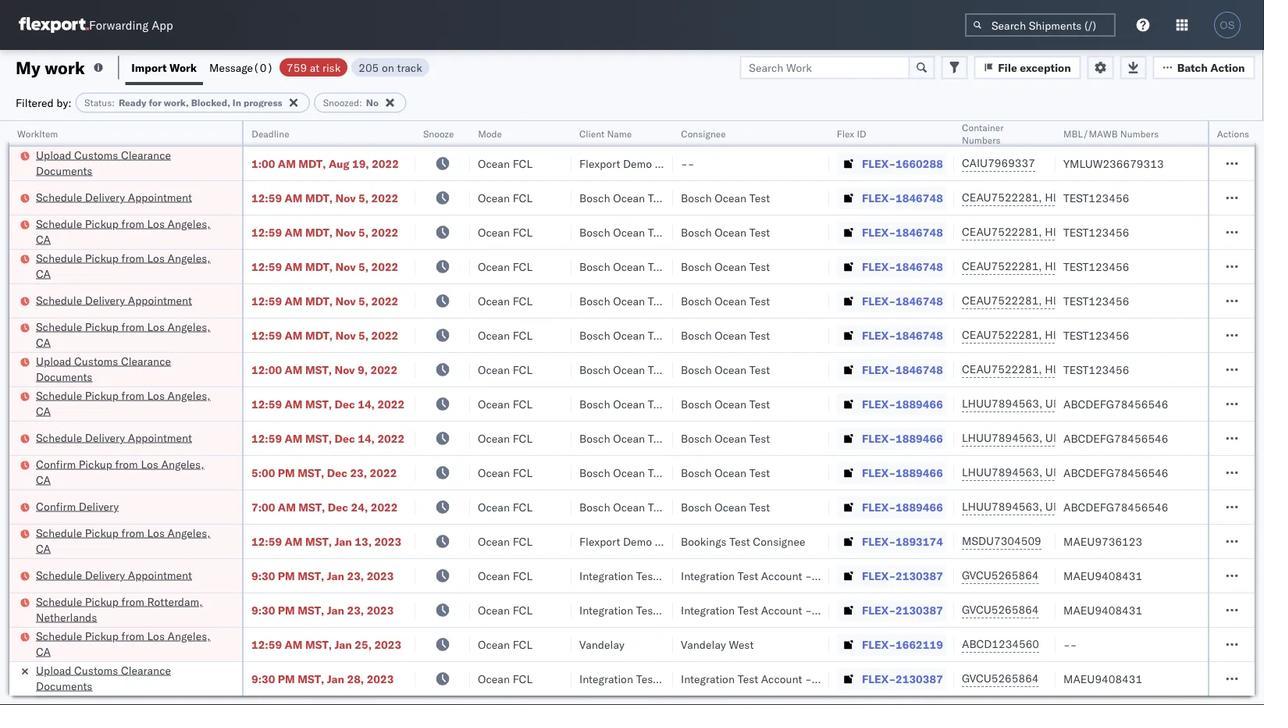 Task type: locate. For each thing, give the bounding box(es) containing it.
hlxu8034992 for first schedule pickup from los angeles, ca button from the top
[[1128, 225, 1205, 239]]

forwarding
[[89, 18, 149, 32]]

5 schedule pickup from los angeles, ca link from the top
[[36, 525, 222, 557]]

pm up the 12:59 am mst, jan 25, 2023
[[278, 603, 295, 617]]

message
[[209, 61, 253, 74]]

pm down the 12:59 am mst, jan 25, 2023
[[278, 672, 295, 686]]

-- down consignee button
[[681, 157, 695, 170]]

1 vertical spatial upload customs clearance documents
[[36, 354, 171, 384]]

7 flex- from the top
[[862, 363, 896, 377]]

upload for 12:00 am mst, nov 9, 2022
[[36, 354, 71, 368]]

netherlands
[[36, 611, 97, 624]]

2130387 up 1662119
[[896, 603, 944, 617]]

2 vertical spatial gvcu5265864
[[962, 672, 1039, 686]]

flex-1893174
[[862, 535, 944, 548]]

0 vertical spatial upload customs clearance documents link
[[36, 147, 222, 179]]

3 1889466 from the top
[[896, 466, 944, 480]]

test123456 for second schedule delivery appointment button from the top of the page
[[1064, 294, 1130, 308]]

1 vertical spatial 2130387
[[896, 603, 944, 617]]

ceau7522281, hlxu6269489, hlxu8034992 for third schedule pickup from los angeles, ca button
[[962, 328, 1205, 342]]

integration test account - karl lagerfeld down west
[[681, 672, 885, 686]]

confirm delivery button
[[36, 499, 119, 516]]

1 account from the top
[[761, 569, 803, 583]]

6 hlxu6269489, from the top
[[1045, 362, 1125, 376]]

12:59 am mst, dec 14, 2022
[[252, 397, 405, 411], [252, 432, 405, 445]]

2 1846748 from the top
[[896, 225, 944, 239]]

maeu9408431 for schedule pickup from rotterdam, netherlands
[[1064, 603, 1143, 617]]

0 vertical spatial upload
[[36, 148, 71, 162]]

schedule delivery appointment for fourth schedule delivery appointment link from the bottom
[[36, 190, 192, 204]]

1 ceau7522281, from the top
[[962, 191, 1043, 204]]

1 horizontal spatial :
[[359, 97, 362, 109]]

2 resize handle column header from the left
[[397, 121, 416, 705]]

--
[[681, 157, 695, 170], [1064, 638, 1078, 652]]

angeles, for confirm pickup from los angeles, ca button
[[161, 457, 204, 471]]

numbers up ymluw236679313
[[1121, 128, 1159, 139]]

2130387 down 1662119
[[896, 672, 944, 686]]

0 vertical spatial lagerfeld
[[838, 569, 885, 583]]

flex-1660288 button
[[837, 153, 947, 175], [837, 153, 947, 175]]

9:30 up the 12:59 am mst, jan 25, 2023
[[252, 603, 275, 617]]

schedule for 2nd schedule pickup from los angeles, ca button
[[36, 251, 82, 265]]

0 vertical spatial demo
[[623, 157, 652, 170]]

schedule pickup from los angeles, ca for first schedule pickup from los angeles, ca button from the top
[[36, 217, 211, 246]]

test123456
[[1064, 191, 1130, 205], [1064, 225, 1130, 239], [1064, 260, 1130, 273], [1064, 294, 1130, 308], [1064, 328, 1130, 342], [1064, 363, 1130, 377]]

1 vertical spatial demo
[[623, 535, 652, 548]]

flex- for first schedule pickup from los angeles, ca button from the top
[[862, 225, 896, 239]]

0 vertical spatial 9:30 pm mst, jan 23, 2023
[[252, 569, 394, 583]]

os
[[1221, 19, 1236, 31]]

1 schedule from the top
[[36, 190, 82, 204]]

flexport demo consignee
[[580, 157, 708, 170], [580, 535, 708, 548]]

5 schedule pickup from los angeles, ca from the top
[[36, 526, 211, 555]]

4 lhuu7894563, from the top
[[962, 500, 1043, 514]]

1 schedule pickup from los angeles, ca button from the top
[[36, 216, 222, 249]]

flex-1846748
[[862, 191, 944, 205], [862, 225, 944, 239], [862, 260, 944, 273], [862, 294, 944, 308], [862, 328, 944, 342], [862, 363, 944, 377]]

angeles, inside "confirm pickup from los angeles, ca"
[[161, 457, 204, 471]]

4 fcl from the top
[[513, 260, 533, 273]]

14, up 5:00 pm mst, dec 23, 2022
[[358, 432, 375, 445]]

2 schedule pickup from los angeles, ca link from the top
[[36, 250, 222, 282]]

1 schedule pickup from los angeles, ca link from the top
[[36, 216, 222, 247]]

flexport. image
[[19, 17, 89, 33]]

delivery for 7:00 am mst, dec 24, 2022
[[79, 500, 119, 513]]

upload
[[36, 148, 71, 162], [36, 354, 71, 368], [36, 664, 71, 677]]

12 flex- from the top
[[862, 535, 896, 548]]

bosch ocean test
[[580, 191, 669, 205], [681, 191, 771, 205], [580, 225, 669, 239], [681, 225, 771, 239], [580, 260, 669, 273], [681, 260, 771, 273], [580, 294, 669, 308], [681, 294, 771, 308], [580, 328, 669, 342], [681, 328, 771, 342], [580, 363, 669, 377], [681, 363, 771, 377], [580, 397, 669, 411], [681, 397, 771, 411], [580, 432, 669, 445], [681, 432, 771, 445], [580, 466, 669, 480], [681, 466, 771, 480], [580, 500, 669, 514], [681, 500, 771, 514]]

1 vertical spatial confirm
[[36, 500, 76, 513]]

9:30 pm mst, jan 23, 2023 down 12:59 am mst, jan 13, 2023
[[252, 569, 394, 583]]

confirm inside "confirm pickup from los angeles, ca"
[[36, 457, 76, 471]]

lagerfeld down flex-1662119
[[838, 672, 885, 686]]

import work button
[[125, 50, 203, 85]]

schedule pickup from los angeles, ca link for 6th schedule pickup from los angeles, ca button from the top
[[36, 628, 222, 660]]

3 hlxu8034992 from the top
[[1128, 259, 1205, 273]]

schedule pickup from los angeles, ca for third schedule pickup from los angeles, ca button from the bottom
[[36, 389, 211, 418]]

aug
[[329, 157, 350, 170]]

karl for schedule delivery appointment
[[815, 569, 835, 583]]

1 vertical spatial account
[[761, 603, 803, 617]]

4 pm from the top
[[278, 672, 295, 686]]

gvcu5265864 up the abcd1234560
[[962, 603, 1039, 617]]

flex-2130387 down flex-1662119
[[862, 672, 944, 686]]

ceau7522281, hlxu6269489, hlxu8034992 for upload customs clearance documents button associated with 12:00 am mst, nov 9, 2022
[[962, 362, 1205, 376]]

9:30 down 7:00
[[252, 569, 275, 583]]

ocean
[[478, 157, 510, 170], [478, 191, 510, 205], [613, 191, 645, 205], [715, 191, 747, 205], [478, 225, 510, 239], [613, 225, 645, 239], [715, 225, 747, 239], [478, 260, 510, 273], [613, 260, 645, 273], [715, 260, 747, 273], [478, 294, 510, 308], [613, 294, 645, 308], [715, 294, 747, 308], [478, 328, 510, 342], [613, 328, 645, 342], [715, 328, 747, 342], [478, 363, 510, 377], [613, 363, 645, 377], [715, 363, 747, 377], [478, 397, 510, 411], [613, 397, 645, 411], [715, 397, 747, 411], [478, 432, 510, 445], [613, 432, 645, 445], [715, 432, 747, 445], [478, 466, 510, 480], [613, 466, 645, 480], [715, 466, 747, 480], [478, 500, 510, 514], [613, 500, 645, 514], [715, 500, 747, 514], [478, 535, 510, 548], [478, 569, 510, 583], [478, 603, 510, 617], [478, 638, 510, 652], [478, 672, 510, 686]]

0 vertical spatial 2130387
[[896, 569, 944, 583]]

upload for 1:00 am mdt, aug 19, 2022
[[36, 148, 71, 162]]

7:00
[[252, 500, 275, 514]]

from for third schedule pickup from los angeles, ca button from the bottom
[[122, 389, 144, 402]]

vandelay for vandelay
[[580, 638, 625, 652]]

12:59 am mst, dec 14, 2022 down 12:00 am mst, nov 9, 2022
[[252, 397, 405, 411]]

5 hlxu8034992 from the top
[[1128, 328, 1205, 342]]

resize handle column header
[[223, 121, 242, 705], [397, 121, 416, 705], [452, 121, 470, 705], [553, 121, 572, 705], [655, 121, 673, 705], [811, 121, 830, 705], [936, 121, 955, 705], [1037, 121, 1056, 705], [1233, 121, 1251, 705], [1237, 121, 1255, 705]]

upload customs clearance documents button
[[36, 147, 222, 180], [36, 353, 222, 386]]

0 vertical spatial integration test account - karl lagerfeld
[[681, 569, 885, 583]]

3 flex- from the top
[[862, 225, 896, 239]]

1 vertical spatial lagerfeld
[[838, 603, 885, 617]]

numbers down container
[[962, 134, 1001, 146]]

3 karl from the top
[[815, 672, 835, 686]]

numbers inside mbl/mawb numbers button
[[1121, 128, 1159, 139]]

2 schedule pickup from los angeles, ca from the top
[[36, 251, 211, 280]]

1846748 for first schedule pickup from los angeles, ca button from the top
[[896, 225, 944, 239]]

4 ceau7522281, hlxu6269489, hlxu8034992 from the top
[[962, 294, 1205, 307]]

23, up 24,
[[350, 466, 367, 480]]

upload customs clearance documents link
[[36, 147, 222, 179], [36, 353, 222, 385], [36, 663, 222, 694]]

risk
[[323, 61, 341, 74]]

2023 down 13,
[[367, 569, 394, 583]]

2 maeu9408431 from the top
[[1064, 603, 1143, 617]]

2 vertical spatial integration
[[681, 672, 735, 686]]

9:30 pm mst, jan 23, 2023 for schedule delivery appointment
[[252, 569, 394, 583]]

1 upload customs clearance documents from the top
[[36, 148, 171, 177]]

9:30 pm mst, jan 23, 2023
[[252, 569, 394, 583], [252, 603, 394, 617]]

schedule pickup from los angeles, ca link for 5th schedule pickup from los angeles, ca button from the top
[[36, 525, 222, 557]]

track
[[397, 61, 422, 74]]

upload customs clearance documents button for 1:00 am mdt, aug 19, 2022
[[36, 147, 222, 180]]

3 documents from the top
[[36, 679, 92, 693]]

2 vertical spatial clearance
[[121, 664, 171, 677]]

2130387 down 1893174
[[896, 569, 944, 583]]

0 vertical spatial customs
[[74, 148, 118, 162]]

1 confirm from the top
[[36, 457, 76, 471]]

23, up the 25,
[[347, 603, 364, 617]]

integration down vandelay west
[[681, 672, 735, 686]]

12:59
[[252, 191, 282, 205], [252, 225, 282, 239], [252, 260, 282, 273], [252, 294, 282, 308], [252, 328, 282, 342], [252, 397, 282, 411], [252, 432, 282, 445], [252, 535, 282, 548], [252, 638, 282, 652]]

schedule pickup from rotterdam, netherlands
[[36, 595, 203, 624]]

4 schedule pickup from los angeles, ca link from the top
[[36, 388, 222, 419]]

delivery inside confirm delivery link
[[79, 500, 119, 513]]

vandelay for vandelay west
[[681, 638, 726, 652]]

flex-2130387 for schedule pickup from rotterdam, netherlands
[[862, 603, 944, 617]]

3 ocean fcl from the top
[[478, 225, 533, 239]]

2 14, from the top
[[358, 432, 375, 445]]

2 vertical spatial integration test account - karl lagerfeld
[[681, 672, 885, 686]]

workitem
[[17, 128, 58, 139]]

flex
[[837, 128, 855, 139]]

2 hlxu8034992 from the top
[[1128, 225, 1205, 239]]

4 schedule pickup from los angeles, ca from the top
[[36, 389, 211, 418]]

14 fcl from the top
[[513, 603, 533, 617]]

5 hlxu6269489, from the top
[[1045, 328, 1125, 342]]

0 vertical spatial 12:59 am mst, dec 14, 2022
[[252, 397, 405, 411]]

23, down 13,
[[347, 569, 364, 583]]

workitem button
[[9, 124, 227, 140]]

caiu7969337
[[962, 156, 1036, 170]]

1 lagerfeld from the top
[[838, 569, 885, 583]]

progress
[[244, 97, 283, 109]]

lagerfeld
[[838, 569, 885, 583], [838, 603, 885, 617], [838, 672, 885, 686]]

pm right 5:00
[[278, 466, 295, 480]]

2 vertical spatial upload
[[36, 664, 71, 677]]

205 on track
[[359, 61, 422, 74]]

clearance for 12:00 am mst, nov 9, 2022
[[121, 354, 171, 368]]

1 horizontal spatial --
[[1064, 638, 1078, 652]]

upload customs clearance documents
[[36, 148, 171, 177], [36, 354, 171, 384], [36, 664, 171, 693]]

12:59 am mdt, nov 5, 2022 for 2nd schedule pickup from los angeles, ca button
[[252, 260, 399, 273]]

pm for schedule pickup from rotterdam, netherlands
[[278, 603, 295, 617]]

lagerfeld down the "flex-1893174"
[[838, 569, 885, 583]]

1 vertical spatial 12:59 am mst, dec 14, 2022
[[252, 432, 405, 445]]

schedule for 5th schedule pickup from los angeles, ca button from the top
[[36, 526, 82, 540]]

2023 right 28,
[[367, 672, 394, 686]]

pm down 12:59 am mst, jan 13, 2023
[[278, 569, 295, 583]]

2 vertical spatial maeu9408431
[[1064, 672, 1143, 686]]

flex-2130387 for schedule delivery appointment
[[862, 569, 944, 583]]

2 9:30 pm mst, jan 23, 2023 from the top
[[252, 603, 394, 617]]

: left ready
[[112, 97, 115, 109]]

Search Work text field
[[740, 56, 910, 79]]

batch action
[[1178, 61, 1246, 74]]

0 vertical spatial 14,
[[358, 397, 375, 411]]

1 vertical spatial clearance
[[121, 354, 171, 368]]

12:59 am mdt, nov 5, 2022 for second schedule delivery appointment button from the top of the page
[[252, 294, 399, 308]]

angeles, for 2nd schedule pickup from los angeles, ca button
[[168, 251, 211, 265]]

demo down name
[[623, 157, 652, 170]]

1 vertical spatial upload customs clearance documents button
[[36, 353, 222, 386]]

snoozed
[[323, 97, 359, 109]]

flexport
[[580, 157, 621, 170], [580, 535, 621, 548]]

integration test account - karl lagerfeld up west
[[681, 603, 885, 617]]

lagerfeld up flex-1662119
[[838, 603, 885, 617]]

integration up vandelay west
[[681, 603, 735, 617]]

0 vertical spatial flex-2130387
[[862, 569, 944, 583]]

work
[[45, 57, 85, 78]]

23, for rotterdam,
[[347, 603, 364, 617]]

5 schedule from the top
[[36, 320, 82, 334]]

schedule pickup from los angeles, ca button
[[36, 216, 222, 249], [36, 250, 222, 283], [36, 319, 222, 352], [36, 388, 222, 421], [36, 525, 222, 558], [36, 628, 222, 661]]

flex-2130387
[[862, 569, 944, 583], [862, 603, 944, 617], [862, 672, 944, 686]]

flex-2130387 up flex-1662119
[[862, 603, 944, 617]]

2 vertical spatial 9:30
[[252, 672, 275, 686]]

dec down 12:00 am mst, nov 9, 2022
[[335, 397, 355, 411]]

vandelay
[[580, 638, 625, 652], [681, 638, 726, 652]]

2 vertical spatial 23,
[[347, 603, 364, 617]]

10 fcl from the top
[[513, 466, 533, 480]]

angeles,
[[168, 217, 211, 230], [168, 251, 211, 265], [168, 320, 211, 334], [168, 389, 211, 402], [161, 457, 204, 471], [168, 526, 211, 540], [168, 629, 211, 643]]

hlxu6269489, for second schedule delivery appointment button from the top of the page
[[1045, 294, 1125, 307]]

flex-2130387 down the "flex-1893174"
[[862, 569, 944, 583]]

appointment
[[128, 190, 192, 204], [128, 293, 192, 307], [128, 431, 192, 445], [128, 568, 192, 582]]

test123456 for third schedule pickup from los angeles, ca button
[[1064, 328, 1130, 342]]

schedule delivery appointment for fourth schedule delivery appointment link from the top
[[36, 568, 192, 582]]

6 flex-1846748 from the top
[[862, 363, 944, 377]]

ca inside "confirm pickup from los angeles, ca"
[[36, 473, 51, 487]]

work,
[[164, 97, 189, 109]]

confirm pickup from los angeles, ca button
[[36, 457, 222, 489]]

1 flex- from the top
[[862, 157, 896, 170]]

hlxu6269489, for first schedule pickup from los angeles, ca button from the top
[[1045, 225, 1125, 239]]

upload customs clearance documents link for 12:00 am mst, nov 9, 2022
[[36, 353, 222, 385]]

gvcu5265864 down msdu7304509
[[962, 569, 1039, 582]]

4 12:59 am mdt, nov 5, 2022 from the top
[[252, 294, 399, 308]]

14, down 9, at the left bottom of the page
[[358, 397, 375, 411]]

2023
[[375, 535, 402, 548], [367, 569, 394, 583], [367, 603, 394, 617], [375, 638, 402, 652], [367, 672, 394, 686]]

from inside "confirm pickup from los angeles, ca"
[[115, 457, 138, 471]]

1 vertical spatial upload customs clearance documents link
[[36, 353, 222, 385]]

1 vertical spatial flexport
[[580, 535, 621, 548]]

1 vertical spatial gvcu5265864
[[962, 603, 1039, 617]]

10 schedule from the top
[[36, 595, 82, 609]]

9:30 down the 12:59 am mst, jan 25, 2023
[[252, 672, 275, 686]]

5:00 pm mst, dec 23, 2022
[[252, 466, 397, 480]]

1893174
[[896, 535, 944, 548]]

2 vertical spatial customs
[[74, 664, 118, 677]]

2 vertical spatial documents
[[36, 679, 92, 693]]

1 vertical spatial documents
[[36, 370, 92, 384]]

4 ca from the top
[[36, 404, 51, 418]]

8 fcl from the top
[[513, 397, 533, 411]]

delivery
[[85, 190, 125, 204], [85, 293, 125, 307], [85, 431, 125, 445], [79, 500, 119, 513], [85, 568, 125, 582]]

flex- for third schedule pickup from los angeles, ca button from the bottom
[[862, 397, 896, 411]]

os button
[[1210, 7, 1246, 43]]

from for 2nd schedule pickup from los angeles, ca button
[[122, 251, 144, 265]]

0 vertical spatial maeu9408431
[[1064, 569, 1143, 583]]

0 horizontal spatial vandelay
[[580, 638, 625, 652]]

my work
[[16, 57, 85, 78]]

1 vertical spatial customs
[[74, 354, 118, 368]]

0 vertical spatial flexport
[[580, 157, 621, 170]]

2 vertical spatial karl
[[815, 672, 835, 686]]

2022
[[372, 157, 399, 170], [371, 191, 399, 205], [371, 225, 399, 239], [371, 260, 399, 273], [371, 294, 399, 308], [371, 328, 399, 342], [371, 363, 398, 377], [378, 397, 405, 411], [378, 432, 405, 445], [370, 466, 397, 480], [371, 500, 398, 514]]

10 ocean fcl from the top
[[478, 466, 533, 480]]

2 appointment from the top
[[128, 293, 192, 307]]

1 upload from the top
[[36, 148, 71, 162]]

customs
[[74, 148, 118, 162], [74, 354, 118, 368], [74, 664, 118, 677]]

mst, down 12:59 am mst, jan 13, 2023
[[298, 569, 324, 583]]

on
[[382, 61, 394, 74]]

schedule pickup from los angeles, ca link for first schedule pickup from los angeles, ca button from the top
[[36, 216, 222, 247]]

4 flex-1889466 from the top
[[862, 500, 944, 514]]

schedule pickup from los angeles, ca link for third schedule pickup from los angeles, ca button
[[36, 319, 222, 350]]

flexport demo consignee for -
[[580, 157, 708, 170]]

0 vertical spatial clearance
[[121, 148, 171, 162]]

0 vertical spatial integration
[[681, 569, 735, 583]]

flex- for 6th schedule pickup from los angeles, ca button from the top
[[862, 638, 896, 652]]

14,
[[358, 397, 375, 411], [358, 432, 375, 445]]

1 vertical spatial flexport demo consignee
[[580, 535, 708, 548]]

15 ocean fcl from the top
[[478, 638, 533, 652]]

lhuu7894563, uetu5238478
[[962, 397, 1122, 411], [962, 431, 1122, 445], [962, 466, 1122, 479], [962, 500, 1122, 514]]

-- right the abcd1234560
[[1064, 638, 1078, 652]]

0 vertical spatial upload customs clearance documents
[[36, 148, 171, 177]]

hlxu8034992
[[1128, 191, 1205, 204], [1128, 225, 1205, 239], [1128, 259, 1205, 273], [1128, 294, 1205, 307], [1128, 328, 1205, 342], [1128, 362, 1205, 376]]

0 vertical spatial 9:30
[[252, 569, 275, 583]]

0 horizontal spatial :
[[112, 97, 115, 109]]

pm
[[278, 466, 295, 480], [278, 569, 295, 583], [278, 603, 295, 617], [278, 672, 295, 686]]

2 vertical spatial flex-2130387
[[862, 672, 944, 686]]

2 12:59 am mdt, nov 5, 2022 from the top
[[252, 225, 399, 239]]

2 pm from the top
[[278, 569, 295, 583]]

appointment for fourth schedule delivery appointment link from the bottom
[[128, 190, 192, 204]]

13,
[[355, 535, 372, 548]]

1 vertical spatial integration
[[681, 603, 735, 617]]

13 fcl from the top
[[513, 569, 533, 583]]

0 vertical spatial gvcu5265864
[[962, 569, 1039, 582]]

4 ceau7522281, from the top
[[962, 294, 1043, 307]]

6 schedule pickup from los angeles, ca link from the top
[[36, 628, 222, 660]]

account for schedule pickup from rotterdam, netherlands
[[761, 603, 803, 617]]

mst, left 9, at the left bottom of the page
[[305, 363, 332, 377]]

1 demo from the top
[[623, 157, 652, 170]]

pickup inside "confirm pickup from los angeles, ca"
[[79, 457, 112, 471]]

ymluw236679313
[[1064, 157, 1164, 170]]

flexport demo consignee for bookings
[[580, 535, 708, 548]]

2 flex-2130387 from the top
[[862, 603, 944, 617]]

1 pm from the top
[[278, 466, 295, 480]]

schedule pickup from los angeles, ca link for 2nd schedule pickup from los angeles, ca button
[[36, 250, 222, 282]]

3 schedule from the top
[[36, 251, 82, 265]]

1 vertical spatial 9:30 pm mst, jan 23, 2023
[[252, 603, 394, 617]]

0 vertical spatial account
[[761, 569, 803, 583]]

lhuu7894563,
[[962, 397, 1043, 411], [962, 431, 1043, 445], [962, 466, 1043, 479], [962, 500, 1043, 514]]

flex- for schedule pickup from rotterdam, netherlands button
[[862, 603, 896, 617]]

3 customs from the top
[[74, 664, 118, 677]]

3 ceau7522281, hlxu6269489, hlxu8034992 from the top
[[962, 259, 1205, 273]]

mdt, for third schedule pickup from los angeles, ca button
[[305, 328, 333, 342]]

1 horizontal spatial numbers
[[1121, 128, 1159, 139]]

pickup inside schedule pickup from rotterdam, netherlands
[[85, 595, 119, 609]]

flex-1662119 button
[[837, 634, 947, 656], [837, 634, 947, 656]]

0 vertical spatial flexport demo consignee
[[580, 157, 708, 170]]

numbers inside the container numbers
[[962, 134, 1001, 146]]

clearance for 1:00 am mdt, aug 19, 2022
[[121, 148, 171, 162]]

0 vertical spatial confirm
[[36, 457, 76, 471]]

2130387
[[896, 569, 944, 583], [896, 603, 944, 617], [896, 672, 944, 686]]

confirm up 'confirm delivery'
[[36, 457, 76, 471]]

2 vertical spatial upload customs clearance documents
[[36, 664, 171, 693]]

file exception button
[[974, 56, 1082, 79], [974, 56, 1082, 79]]

7 fcl from the top
[[513, 363, 533, 377]]

4 schedule delivery appointment from the top
[[36, 568, 192, 582]]

mst, up 9:30 pm mst, jan 28, 2023
[[305, 638, 332, 652]]

jan left the 25,
[[335, 638, 352, 652]]

0 vertical spatial karl
[[815, 569, 835, 583]]

schedule for third schedule delivery appointment button
[[36, 431, 82, 445]]

1:00 am mdt, aug 19, 2022
[[252, 157, 399, 170]]

ceau7522281,
[[962, 191, 1043, 204], [962, 225, 1043, 239], [962, 259, 1043, 273], [962, 294, 1043, 307], [962, 328, 1043, 342], [962, 362, 1043, 376]]

1 vertical spatial 14,
[[358, 432, 375, 445]]

schedule
[[36, 190, 82, 204], [36, 217, 82, 230], [36, 251, 82, 265], [36, 293, 82, 307], [36, 320, 82, 334], [36, 389, 82, 402], [36, 431, 82, 445], [36, 526, 82, 540], [36, 568, 82, 582], [36, 595, 82, 609], [36, 629, 82, 643]]

4 12:59 from the top
[[252, 294, 282, 308]]

2 vertical spatial 2130387
[[896, 672, 944, 686]]

5 ca from the top
[[36, 473, 51, 487]]

12:59 am mst, jan 25, 2023
[[252, 638, 402, 652]]

resize handle column header for container numbers
[[1037, 121, 1056, 705]]

12:00
[[252, 363, 282, 377]]

2 hlxu6269489, from the top
[[1045, 225, 1125, 239]]

schedule pickup from los angeles, ca for 5th schedule pickup from los angeles, ca button from the top
[[36, 526, 211, 555]]

1846748 for third schedule pickup from los angeles, ca button
[[896, 328, 944, 342]]

flex-1846748 button
[[837, 187, 947, 209], [837, 187, 947, 209], [837, 221, 947, 243], [837, 221, 947, 243], [837, 256, 947, 278], [837, 256, 947, 278], [837, 290, 947, 312], [837, 290, 947, 312], [837, 325, 947, 346], [837, 325, 947, 346], [837, 359, 947, 381], [837, 359, 947, 381]]

confirm down "confirm pickup from los angeles, ca"
[[36, 500, 76, 513]]

0 horizontal spatial numbers
[[962, 134, 1001, 146]]

dec up 7:00 am mst, dec 24, 2022
[[327, 466, 348, 480]]

ceau7522281, hlxu6269489, hlxu8034992 for first schedule pickup from los angeles, ca button from the top
[[962, 225, 1205, 239]]

3 test123456 from the top
[[1064, 260, 1130, 273]]

1 horizontal spatial vandelay
[[681, 638, 726, 652]]

4 appointment from the top
[[128, 568, 192, 582]]

mst, down 7:00 am mst, dec 24, 2022
[[305, 535, 332, 548]]

angeles, for third schedule pickup from los angeles, ca button from the bottom
[[168, 389, 211, 402]]

: left the no on the top of page
[[359, 97, 362, 109]]

karl for schedule pickup from rotterdam, netherlands
[[815, 603, 835, 617]]

1 vertical spatial --
[[1064, 638, 1078, 652]]

1 vertical spatial upload
[[36, 354, 71, 368]]

1 12:59 am mst, dec 14, 2022 from the top
[[252, 397, 405, 411]]

fcl
[[513, 157, 533, 170], [513, 191, 533, 205], [513, 225, 533, 239], [513, 260, 533, 273], [513, 294, 533, 308], [513, 328, 533, 342], [513, 363, 533, 377], [513, 397, 533, 411], [513, 432, 533, 445], [513, 466, 533, 480], [513, 500, 533, 514], [513, 535, 533, 548], [513, 569, 533, 583], [513, 603, 533, 617], [513, 638, 533, 652], [513, 672, 533, 686]]

6 ca from the top
[[36, 542, 51, 555]]

container numbers button
[[955, 118, 1041, 146]]

integration test account - karl lagerfeld down the bookings test consignee
[[681, 569, 885, 583]]

9:30 pm mst, jan 23, 2023 up the 12:59 am mst, jan 25, 2023
[[252, 603, 394, 617]]

schedule inside schedule pickup from rotterdam, netherlands
[[36, 595, 82, 609]]

pm for confirm pickup from los angeles, ca
[[278, 466, 295, 480]]

1 vertical spatial 9:30
[[252, 603, 275, 617]]

2 vertical spatial upload customs clearance documents link
[[36, 663, 222, 694]]

5 flex-1846748 from the top
[[862, 328, 944, 342]]

2 flex- from the top
[[862, 191, 896, 205]]

integration down bookings
[[681, 569, 735, 583]]

0 vertical spatial documents
[[36, 164, 92, 177]]

ceau7522281, hlxu6269489, hlxu8034992
[[962, 191, 1205, 204], [962, 225, 1205, 239], [962, 259, 1205, 273], [962, 294, 1205, 307], [962, 328, 1205, 342], [962, 362, 1205, 376]]

0 vertical spatial upload customs clearance documents button
[[36, 147, 222, 180]]

2 schedule delivery appointment from the top
[[36, 293, 192, 307]]

2 clearance from the top
[[121, 354, 171, 368]]

1 vertical spatial karl
[[815, 603, 835, 617]]

1 vertical spatial maeu9408431
[[1064, 603, 1143, 617]]

flex-1889466
[[862, 397, 944, 411], [862, 432, 944, 445], [862, 466, 944, 480], [862, 500, 944, 514]]

from inside schedule pickup from rotterdam, netherlands
[[122, 595, 144, 609]]

schedule for 6th schedule pickup from los angeles, ca button from the top
[[36, 629, 82, 643]]

6 fcl from the top
[[513, 328, 533, 342]]

jan
[[335, 535, 352, 548], [327, 569, 345, 583], [327, 603, 345, 617], [335, 638, 352, 652], [327, 672, 345, 686]]

1 resize handle column header from the left
[[223, 121, 242, 705]]

23,
[[350, 466, 367, 480], [347, 569, 364, 583], [347, 603, 364, 617]]

1 vertical spatial flex-2130387
[[862, 603, 944, 617]]

work
[[170, 61, 197, 74]]

0 vertical spatial 23,
[[350, 466, 367, 480]]

12:59 am mst, dec 14, 2022 up 5:00 pm mst, dec 23, 2022
[[252, 432, 405, 445]]

7 12:59 from the top
[[252, 432, 282, 445]]

0 vertical spatial --
[[681, 157, 695, 170]]

2 vertical spatial lagerfeld
[[838, 672, 885, 686]]

from for first schedule pickup from los angeles, ca button from the top
[[122, 217, 144, 230]]

file exception
[[999, 61, 1072, 74]]

gvcu5265864 down the abcd1234560
[[962, 672, 1039, 686]]

flex- for third schedule pickup from los angeles, ca button
[[862, 328, 896, 342]]

2 vertical spatial account
[[761, 672, 803, 686]]

12 ocean fcl from the top
[[478, 535, 533, 548]]

1 vertical spatial integration test account - karl lagerfeld
[[681, 603, 885, 617]]

schedule pickup from rotterdam, netherlands link
[[36, 594, 222, 625]]

demo left bookings
[[623, 535, 652, 548]]

7:00 am mst, dec 24, 2022
[[252, 500, 398, 514]]

confirm inside confirm delivery link
[[36, 500, 76, 513]]



Task type: vqa. For each thing, say whether or not it's contained in the screenshot.
'Status : Ready For Work, Blocked, In Progress'
yes



Task type: describe. For each thing, give the bounding box(es) containing it.
integration for schedule delivery appointment
[[681, 569, 735, 583]]

actions
[[1218, 128, 1250, 139]]

integration for schedule pickup from rotterdam, netherlands
[[681, 603, 735, 617]]

1 vertical spatial 23,
[[347, 569, 364, 583]]

3 gvcu5265864 from the top
[[962, 672, 1039, 686]]

consignee inside consignee button
[[681, 128, 726, 139]]

integration test account - karl lagerfeld for schedule pickup from rotterdam, netherlands
[[681, 603, 885, 617]]

8 12:59 from the top
[[252, 535, 282, 548]]

25,
[[355, 638, 372, 652]]

8 ocean fcl from the top
[[478, 397, 533, 411]]

batch
[[1178, 61, 1208, 74]]

11 fcl from the top
[[513, 500, 533, 514]]

mbl/mawb numbers button
[[1056, 124, 1236, 140]]

11 flex- from the top
[[862, 500, 896, 514]]

2 ca from the top
[[36, 267, 51, 280]]

12:59 am mst, jan 13, 2023
[[252, 535, 402, 548]]

3 integration test account - karl lagerfeld from the top
[[681, 672, 885, 686]]

0 horizontal spatial --
[[681, 157, 695, 170]]

3 abcdefg78456546 from the top
[[1064, 466, 1169, 480]]

pm for schedule delivery appointment
[[278, 569, 295, 583]]

9 12:59 from the top
[[252, 638, 282, 652]]

jan left 28,
[[327, 672, 345, 686]]

flexport for --
[[580, 157, 621, 170]]

1 5, from the top
[[359, 191, 369, 205]]

1846748 for second schedule delivery appointment button from the top of the page
[[896, 294, 944, 308]]

2 schedule delivery appointment link from the top
[[36, 293, 192, 308]]

1660288
[[896, 157, 944, 170]]

205
[[359, 61, 379, 74]]

1846748 for 2nd schedule pickup from los angeles, ca button
[[896, 260, 944, 273]]

5 ocean fcl from the top
[[478, 294, 533, 308]]

action
[[1211, 61, 1246, 74]]

19,
[[352, 157, 369, 170]]

2 5, from the top
[[359, 225, 369, 239]]

message (0)
[[209, 61, 273, 74]]

1 12:59 am mdt, nov 5, 2022 from the top
[[252, 191, 399, 205]]

by:
[[56, 96, 72, 109]]

documents for 1:00
[[36, 164, 92, 177]]

2023 up the 25,
[[367, 603, 394, 617]]

consignee button
[[673, 124, 814, 140]]

import work
[[132, 61, 197, 74]]

mst, down 5:00 pm mst, dec 23, 2022
[[299, 500, 325, 514]]

mbl/mawb numbers
[[1064, 128, 1159, 139]]

2023 right the 25,
[[375, 638, 402, 652]]

2 schedule pickup from los angeles, ca button from the top
[[36, 250, 222, 283]]

numbers for container numbers
[[962, 134, 1001, 146]]

delivery for 12:59 am mdt, nov 5, 2022
[[85, 190, 125, 204]]

4 schedule delivery appointment button from the top
[[36, 568, 192, 585]]

in
[[233, 97, 241, 109]]

12:59 am mdt, nov 5, 2022 for first schedule pickup from los angeles, ca button from the top
[[252, 225, 399, 239]]

4 ocean fcl from the top
[[478, 260, 533, 273]]

mst, up 5:00 pm mst, dec 23, 2022
[[305, 432, 332, 445]]

from for confirm pickup from los angeles, ca button
[[115, 457, 138, 471]]

at
[[310, 61, 320, 74]]

mst, down the 12:59 am mst, jan 25, 2023
[[298, 672, 324, 686]]

hlxu8034992 for 2nd schedule pickup from los angeles, ca button
[[1128, 259, 1205, 273]]

4 schedule pickup from los angeles, ca button from the top
[[36, 388, 222, 421]]

2 schedule delivery appointment button from the top
[[36, 293, 192, 310]]

9:30 for schedule delivery appointment
[[252, 569, 275, 583]]

13 ocean fcl from the top
[[478, 569, 533, 583]]

3 upload customs clearance documents link from the top
[[36, 663, 222, 694]]

5 5, from the top
[[359, 328, 369, 342]]

6 ceau7522281, from the top
[[962, 362, 1043, 376]]

mdt, for second schedule delivery appointment button from the top of the page
[[305, 294, 333, 308]]

deadline button
[[244, 124, 400, 140]]

1 schedule delivery appointment link from the top
[[36, 189, 192, 205]]

status
[[84, 97, 112, 109]]

3 schedule delivery appointment link from the top
[[36, 430, 192, 446]]

2 ceau7522281, from the top
[[962, 225, 1043, 239]]

mst, down 12:00 am mst, nov 9, 2022
[[305, 397, 332, 411]]

confirm pickup from los angeles, ca link
[[36, 457, 222, 488]]

flex- for confirm pickup from los angeles, ca button
[[862, 466, 896, 480]]

demo for bookings
[[623, 535, 652, 548]]

3 lhuu7894563, uetu5238478 from the top
[[962, 466, 1122, 479]]

1846748 for upload customs clearance documents button associated with 12:00 am mst, nov 9, 2022
[[896, 363, 944, 377]]

upload customs clearance documents link for 1:00 am mdt, aug 19, 2022
[[36, 147, 222, 179]]

mst, up the 12:59 am mst, jan 25, 2023
[[298, 603, 324, 617]]

3 12:59 from the top
[[252, 260, 282, 273]]

2 lhuu7894563, uetu5238478 from the top
[[962, 431, 1122, 445]]

flex- for 4th schedule delivery appointment button from the top of the page
[[862, 569, 896, 583]]

msdu7304509
[[962, 534, 1042, 548]]

12:59 am mdt, nov 5, 2022 for third schedule pickup from los angeles, ca button
[[252, 328, 399, 342]]

confirm delivery link
[[36, 499, 119, 514]]

los inside "confirm pickup from los angeles, ca"
[[141, 457, 158, 471]]

container numbers
[[962, 121, 1004, 146]]

9,
[[358, 363, 368, 377]]

appointment for fourth schedule delivery appointment link from the top
[[128, 568, 192, 582]]

2023 right 13,
[[375, 535, 402, 548]]

9 fcl from the top
[[513, 432, 533, 445]]

filtered
[[16, 96, 54, 109]]

5 schedule pickup from los angeles, ca button from the top
[[36, 525, 222, 558]]

mst, up 7:00 am mst, dec 24, 2022
[[298, 466, 324, 480]]

resize handle column header for mode
[[553, 121, 572, 705]]

documents for 12:00
[[36, 370, 92, 384]]

forwarding app link
[[19, 17, 173, 33]]

3 flex-2130387 from the top
[[862, 672, 944, 686]]

759 at risk
[[287, 61, 341, 74]]

jan up the 12:59 am mst, jan 25, 2023
[[327, 603, 345, 617]]

resize handle column header for client name
[[655, 121, 673, 705]]

10 resize handle column header from the left
[[1237, 121, 1255, 705]]

id
[[857, 128, 867, 139]]

23, for los
[[350, 466, 367, 480]]

mode
[[478, 128, 502, 139]]

9:30 pm mst, jan 23, 2023 for schedule pickup from rotterdam, netherlands
[[252, 603, 394, 617]]

account for schedule delivery appointment
[[761, 569, 803, 583]]

maeu9736123
[[1064, 535, 1143, 548]]

appointment for second schedule delivery appointment link from the bottom
[[128, 431, 192, 445]]

from for 6th schedule pickup from los angeles, ca button from the top
[[122, 629, 144, 643]]

angeles, for third schedule pickup from los angeles, ca button
[[168, 320, 211, 334]]

schedule delivery appointment for 2nd schedule delivery appointment link from the top
[[36, 293, 192, 307]]

rotterdam,
[[147, 595, 203, 609]]

client name
[[580, 128, 632, 139]]

flex id
[[837, 128, 867, 139]]

1 schedule delivery appointment button from the top
[[36, 189, 192, 207]]

integration test account - karl lagerfeld for schedule delivery appointment
[[681, 569, 885, 583]]

confirm pickup from los angeles, ca
[[36, 457, 204, 487]]

(0)
[[253, 61, 273, 74]]

3 maeu9408431 from the top
[[1064, 672, 1143, 686]]

1 test123456 from the top
[[1064, 191, 1130, 205]]

vandelay west
[[681, 638, 754, 652]]

appointment for 2nd schedule delivery appointment link from the top
[[128, 293, 192, 307]]

9 ocean fcl from the top
[[478, 432, 533, 445]]

forwarding app
[[89, 18, 173, 32]]

mdt, for 2nd schedule pickup from los angeles, ca button
[[305, 260, 333, 273]]

file
[[999, 61, 1018, 74]]

3 5, from the top
[[359, 260, 369, 273]]

2 1889466 from the top
[[896, 432, 944, 445]]

hlxu6269489, for 2nd schedule pickup from los angeles, ca button
[[1045, 259, 1125, 273]]

from for schedule pickup from rotterdam, netherlands button
[[122, 595, 144, 609]]

2 12:59 am mst, dec 14, 2022 from the top
[[252, 432, 405, 445]]

Search Shipments (/) text field
[[966, 13, 1116, 37]]

3 flex-1889466 from the top
[[862, 466, 944, 480]]

6 schedule pickup from los angeles, ca button from the top
[[36, 628, 222, 661]]

snooze
[[423, 128, 454, 139]]

7 ca from the top
[[36, 645, 51, 659]]

ceau7522281, hlxu6269489, hlxu8034992 for 2nd schedule pickup from los angeles, ca button
[[962, 259, 1205, 273]]

flex-1662119
[[862, 638, 944, 652]]

3 9:30 from the top
[[252, 672, 275, 686]]

1 hlxu8034992 from the top
[[1128, 191, 1205, 204]]

for
[[149, 97, 162, 109]]

deadline
[[252, 128, 289, 139]]

schedule pickup from los angeles, ca for third schedule pickup from los angeles, ca button
[[36, 320, 211, 349]]

5 ceau7522281, from the top
[[962, 328, 1043, 342]]

2 uetu5238478 from the top
[[1046, 431, 1122, 445]]

upload customs clearance documents for 1:00 am mdt, aug 19, 2022
[[36, 148, 171, 177]]

status : ready for work, blocked, in progress
[[84, 97, 283, 109]]

schedule for second schedule delivery appointment button from the top of the page
[[36, 293, 82, 307]]

confirm for confirm pickup from los angeles, ca
[[36, 457, 76, 471]]

delivery for 12:59 am mst, dec 14, 2022
[[85, 431, 125, 445]]

3 flex-1846748 from the top
[[862, 260, 944, 273]]

snoozed : no
[[323, 97, 379, 109]]

16 fcl from the top
[[513, 672, 533, 686]]

2 12:59 from the top
[[252, 225, 282, 239]]

flex id button
[[830, 124, 939, 140]]

mdt, for first schedule pickup from los angeles, ca button from the top
[[305, 225, 333, 239]]

4 abcdefg78456546 from the top
[[1064, 500, 1169, 514]]

9:30 pm mst, jan 28, 2023
[[252, 672, 394, 686]]

3 upload from the top
[[36, 664, 71, 677]]

3 fcl from the top
[[513, 225, 533, 239]]

14 ocean fcl from the top
[[478, 603, 533, 617]]

confirm for confirm delivery
[[36, 500, 76, 513]]

schedule pickup from rotterdam, netherlands button
[[36, 594, 222, 627]]

1 flex-1846748 from the top
[[862, 191, 944, 205]]

ready
[[119, 97, 146, 109]]

schedule for fourth schedule delivery appointment button from the bottom
[[36, 190, 82, 204]]

1 ceau7522281, hlxu6269489, hlxu8034992 from the top
[[962, 191, 1205, 204]]

name
[[607, 128, 632, 139]]

ceau7522281, hlxu6269489, hlxu8034992 for second schedule delivery appointment button from the top of the page
[[962, 294, 1205, 307]]

4 flex-1846748 from the top
[[862, 294, 944, 308]]

west
[[729, 638, 754, 652]]

jan left 13,
[[335, 535, 352, 548]]

hlxu8034992 for third schedule pickup from los angeles, ca button
[[1128, 328, 1205, 342]]

3 lagerfeld from the top
[[838, 672, 885, 686]]

3 lhuu7894563, from the top
[[962, 466, 1043, 479]]

3 2130387 from the top
[[896, 672, 944, 686]]

angeles, for first schedule pickup from los angeles, ca button from the top
[[168, 217, 211, 230]]

no
[[366, 97, 379, 109]]

2130387 for schedule delivery appointment
[[896, 569, 944, 583]]

1 uetu5238478 from the top
[[1046, 397, 1122, 411]]

3 schedule pickup from los angeles, ca button from the top
[[36, 319, 222, 352]]

4 lhuu7894563, uetu5238478 from the top
[[962, 500, 1122, 514]]

2130387 for schedule pickup from rotterdam, netherlands
[[896, 603, 944, 617]]

upload customs clearance documents button for 12:00 am mst, nov 9, 2022
[[36, 353, 222, 386]]

5:00
[[252, 466, 275, 480]]

client name button
[[572, 124, 658, 140]]

resize handle column header for flex id
[[936, 121, 955, 705]]

4 uetu5238478 from the top
[[1046, 500, 1122, 514]]

mbl/mawb
[[1064, 128, 1118, 139]]

5 fcl from the top
[[513, 294, 533, 308]]

flex- for 5th schedule pickup from los angeles, ca button from the top
[[862, 535, 896, 548]]

3 ceau7522281, from the top
[[962, 259, 1043, 273]]

test123456 for first schedule pickup from los angeles, ca button from the top
[[1064, 225, 1130, 239]]

6 12:59 from the top
[[252, 397, 282, 411]]

1:00
[[252, 157, 275, 170]]

my
[[16, 57, 40, 78]]

7 ocean fcl from the top
[[478, 363, 533, 377]]

24,
[[351, 500, 368, 514]]

flex- for 2nd schedule pickup from los angeles, ca button
[[862, 260, 896, 273]]

schedule pickup from los angeles, ca for 6th schedule pickup from los angeles, ca button from the top
[[36, 629, 211, 659]]

customs for 1:00 am mdt, aug 19, 2022
[[74, 148, 118, 162]]

16 ocean fcl from the top
[[478, 672, 533, 686]]

dec left 24,
[[328, 500, 348, 514]]

from for third schedule pickup from los angeles, ca button
[[122, 320, 144, 334]]

schedule for schedule pickup from rotterdam, netherlands button
[[36, 595, 82, 609]]

batch action button
[[1154, 56, 1256, 79]]

import
[[132, 61, 167, 74]]

1 1846748 from the top
[[896, 191, 944, 205]]

9 flex- from the top
[[862, 432, 896, 445]]

schedule pickup from los angeles, ca link for third schedule pickup from los angeles, ca button from the bottom
[[36, 388, 222, 419]]

3 clearance from the top
[[121, 664, 171, 677]]

12 fcl from the top
[[513, 535, 533, 548]]

2 ocean fcl from the top
[[478, 191, 533, 205]]

1 hlxu6269489, from the top
[[1045, 191, 1125, 204]]

filtered by:
[[16, 96, 72, 109]]

mode button
[[470, 124, 556, 140]]

3 upload customs clearance documents from the top
[[36, 664, 171, 693]]

1662119
[[896, 638, 944, 652]]

dec up 5:00 pm mst, dec 23, 2022
[[335, 432, 355, 445]]

confirm delivery
[[36, 500, 119, 513]]

: for status
[[112, 97, 115, 109]]

resize handle column header for deadline
[[397, 121, 416, 705]]

759
[[287, 61, 307, 74]]

4 schedule delivery appointment link from the top
[[36, 568, 192, 583]]

angeles, for 6th schedule pickup from los angeles, ca button from the top
[[168, 629, 211, 643]]

exception
[[1020, 61, 1072, 74]]

maeu9408431 for schedule delivery appointment
[[1064, 569, 1143, 583]]

jan down 12:59 am mst, jan 13, 2023
[[327, 569, 345, 583]]

3 resize handle column header from the left
[[452, 121, 470, 705]]

1 fcl from the top
[[513, 157, 533, 170]]

flexport for bookings test consignee
[[580, 535, 621, 548]]

flex-1660288
[[862, 157, 944, 170]]

12:00 am mst, nov 9, 2022
[[252, 363, 398, 377]]

app
[[152, 18, 173, 32]]

container
[[962, 121, 1004, 133]]

2 fcl from the top
[[513, 191, 533, 205]]

2 flex-1889466 from the top
[[862, 432, 944, 445]]

28,
[[347, 672, 364, 686]]

2 flex-1846748 from the top
[[862, 225, 944, 239]]

1 1889466 from the top
[[896, 397, 944, 411]]

bookings
[[681, 535, 727, 548]]

3 integration from the top
[[681, 672, 735, 686]]

15 fcl from the top
[[513, 638, 533, 652]]

flex- for upload customs clearance documents button associated with 12:00 am mst, nov 9, 2022
[[862, 363, 896, 377]]

from for 5th schedule pickup from los angeles, ca button from the top
[[122, 526, 144, 540]]

hlxu6269489, for third schedule pickup from los angeles, ca button
[[1045, 328, 1125, 342]]

angeles, for 5th schedule pickup from los angeles, ca button from the top
[[168, 526, 211, 540]]

schedule for third schedule pickup from los angeles, ca button from the bottom
[[36, 389, 82, 402]]



